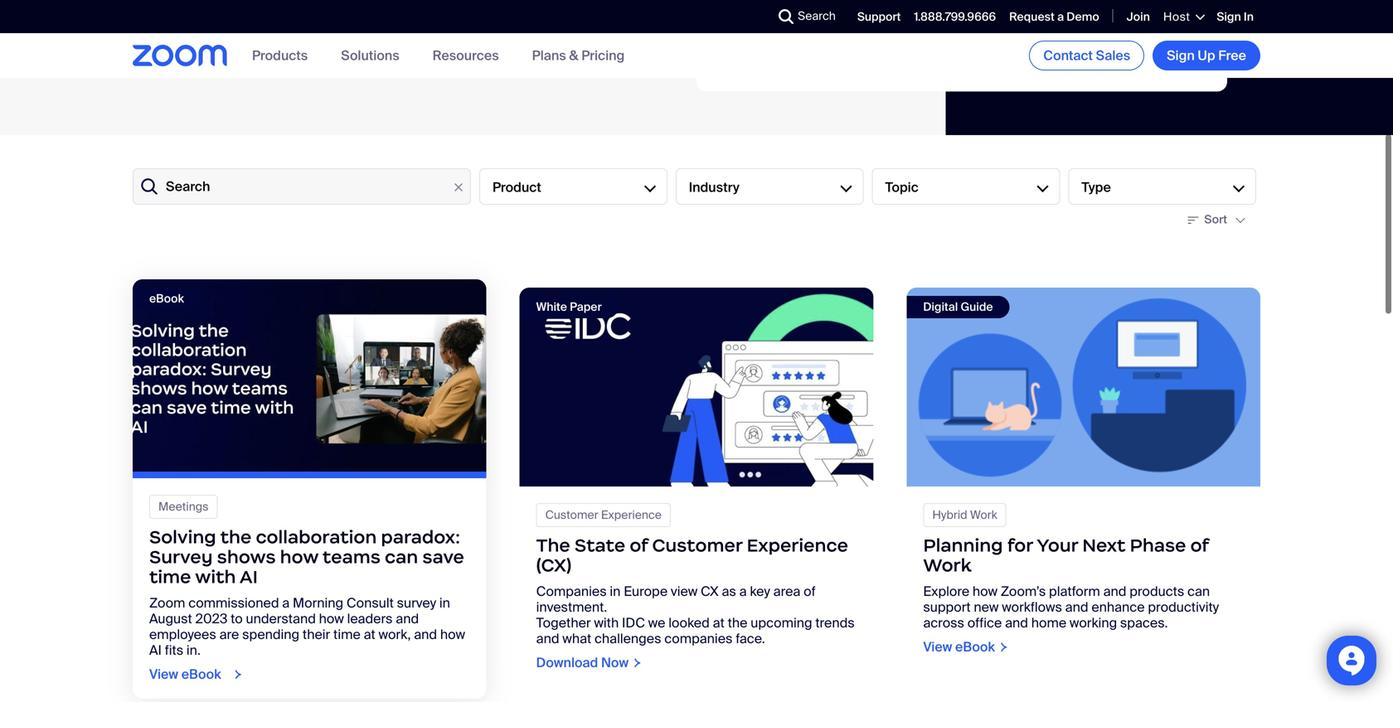 Task type: vqa. For each thing, say whether or not it's contained in the screenshot.
Introduce
no



Task type: describe. For each thing, give the bounding box(es) containing it.
lives
[[838, 17, 865, 34]]

home office illustration image
[[907, 288, 1261, 487]]

0 horizontal spatial search
[[166, 178, 210, 195]]

join link
[[1127, 9, 1150, 25]]

phase
[[1130, 535, 1186, 557]]

whole
[[713, 33, 749, 50]]

hybrid
[[933, 508, 968, 523]]

a inside dive into this collection of articles from harvard business review to get insights for reassessing, recalibrating, and reinventing our relationships with work in ways that benefit our own lives but also our companies, employees, and society as a whole
[[1181, 17, 1188, 34]]

that
[[713, 17, 737, 34]]

customer experience infographic image
[[520, 288, 874, 487]]

articles
[[873, 0, 918, 3]]

customer inside the state of customer experience (cx) companies in europe view cx as a key area of investment. together with idc we looked at the upcoming trends and what challenges companies face. download now
[[652, 535, 743, 557]]

ways
[[1172, 1, 1202, 19]]

as inside the state of customer experience (cx) companies in europe view cx as a key area of investment. together with idc we looked at the upcoming trends and what challenges companies face. download now
[[722, 583, 736, 600]]

companies,
[[943, 17, 1014, 34]]

reassessing,
[[733, 1, 810, 19]]

platform
[[1049, 583, 1100, 600]]

relationships
[[1017, 1, 1095, 19]]

leaders
[[347, 610, 393, 628]]

type
[[1082, 179, 1111, 196]]

commissioned
[[188, 595, 279, 612]]

from
[[921, 0, 949, 3]]

sign up free
[[1167, 47, 1247, 64]]

this
[[769, 0, 792, 3]]

paper
[[570, 299, 602, 315]]

into
[[743, 0, 766, 3]]

working
[[1070, 615, 1117, 632]]

of right area
[[804, 583, 816, 600]]

search image
[[779, 9, 794, 24]]

1 horizontal spatial our
[[919, 17, 940, 34]]

request a demo
[[1010, 9, 1100, 25]]

the
[[536, 535, 570, 557]]

work
[[1126, 1, 1155, 19]]

2023
[[195, 610, 228, 628]]

spaces.
[[1120, 615, 1168, 632]]

upcoming
[[751, 615, 812, 632]]

and right "work,"
[[414, 626, 437, 644]]

harvard
[[952, 0, 1001, 3]]

can inside planning for your next phase of work explore how zoom's platform and products can support new workflows and enhance productivity across office and home working spaces. view ebook
[[1188, 583, 1210, 600]]

area
[[774, 583, 801, 600]]

as inside dive into this collection of articles from harvard business review to get insights for reassessing, recalibrating, and reinventing our relationships with work in ways that benefit our own lives but also our companies, employees, and society as a whole
[[1163, 17, 1178, 34]]

products
[[252, 47, 308, 64]]

new
[[974, 599, 999, 616]]

and up working
[[1104, 583, 1127, 600]]

society
[[1117, 17, 1160, 34]]

0 horizontal spatial our
[[786, 17, 806, 34]]

enhance
[[1092, 599, 1145, 616]]

contact sales link
[[1030, 41, 1145, 71]]

together
[[536, 615, 591, 632]]

at inside solving the collaboration paradox: survey shows how teams can save time with ai zoom commissioned a morning consult survey in august 2023 to understand how leaders and employees are spending their time at work, and how ai fits in. view ebook
[[364, 626, 376, 644]]

sign for sign up free
[[1167, 47, 1195, 64]]

in inside dive into this collection of articles from harvard business review to get insights for reassessing, recalibrating, and reinventing our relationships with work in ways that benefit our own lives but also our companies, employees, and society as a whole
[[1158, 1, 1169, 19]]

productivity
[[1148, 599, 1219, 616]]

support
[[923, 599, 971, 616]]

products button
[[252, 47, 308, 64]]

topic
[[885, 179, 919, 196]]

trends
[[816, 615, 855, 632]]

with inside solving the collaboration paradox: survey shows how teams can save time with ai zoom commissioned a morning consult survey in august 2023 to understand how leaders and employees are spending their time at work, and how ai fits in. view ebook
[[195, 566, 236, 588]]

host button
[[1164, 9, 1204, 24]]

solving
[[149, 526, 216, 549]]

and right office
[[1005, 615, 1028, 632]]

and left from
[[896, 1, 919, 19]]

contact sales
[[1044, 47, 1131, 64]]

morning
[[293, 595, 343, 612]]

benefit
[[740, 17, 783, 34]]

the inside solving the collaboration paradox: survey shows how teams can save time with ai zoom commissioned a morning consult survey in august 2023 to understand how leaders and employees are spending their time at work, and how ai fits in. view ebook
[[220, 526, 252, 549]]

investment.
[[536, 599, 607, 616]]

at inside the state of customer experience (cx) companies in europe view cx as a key area of investment. together with idc we looked at the upcoming trends and what challenges companies face. download now
[[713, 615, 725, 632]]

survey
[[149, 546, 213, 569]]

contact
[[1044, 47, 1093, 64]]

the inside the state of customer experience (cx) companies in europe view cx as a key area of investment. together with idc we looked at the upcoming trends and what challenges companies face. download now
[[728, 615, 748, 632]]

and left enhance
[[1066, 599, 1089, 616]]

companies
[[665, 630, 733, 648]]

digital guide
[[923, 299, 993, 315]]

1.888.799.9666
[[914, 9, 996, 25]]

challenges
[[595, 630, 661, 648]]

we
[[648, 615, 666, 632]]

work,
[[379, 626, 411, 644]]

across
[[923, 615, 965, 632]]

how up the 'morning'
[[280, 546, 319, 569]]

but
[[868, 17, 888, 34]]

your
[[1037, 535, 1078, 557]]

their
[[303, 626, 330, 644]]

collaboration
[[256, 526, 377, 549]]

customer experience
[[545, 508, 662, 523]]

clear search image
[[450, 178, 468, 197]]

in.
[[187, 642, 201, 659]]

europe
[[624, 583, 668, 600]]

guide
[[961, 299, 993, 315]]

plans & pricing
[[532, 47, 625, 64]]

looked
[[669, 615, 710, 632]]

plans
[[532, 47, 566, 64]]

zoom's
[[1001, 583, 1046, 600]]

digital
[[923, 299, 958, 315]]

white
[[536, 299, 567, 315]]

can inside solving the collaboration paradox: survey shows how teams can save time with ai zoom commissioned a morning consult survey in august 2023 to understand how leaders and employees are spending their time at work, and how ai fits in. view ebook
[[385, 546, 418, 569]]

1 vertical spatial ai
[[149, 642, 162, 659]]

work inside planning for your next phase of work explore how zoom's platform and products can support new workflows and enhance productivity across office and home working spaces. view ebook
[[923, 554, 972, 577]]

demo
[[1067, 9, 1100, 25]]

support link
[[858, 9, 901, 25]]

sign for sign in
[[1217, 9, 1241, 25]]



Task type: locate. For each thing, give the bounding box(es) containing it.
to inside dive into this collection of articles from harvard business review to get insights for reassessing, recalibrating, and reinventing our relationships with work in ways that benefit our own lives but also our companies, employees, and society as a whole
[[1110, 0, 1122, 3]]

of inside dive into this collection of articles from harvard business review to get insights for reassessing, recalibrating, and reinventing our relationships with work in ways that benefit our own lives but also our companies, employees, and society as a whole
[[858, 0, 870, 3]]

a
[[1058, 9, 1064, 25], [1181, 17, 1188, 34], [740, 583, 747, 600], [282, 595, 290, 612]]

0 vertical spatial ai
[[240, 566, 258, 588]]

view down across
[[923, 639, 952, 656]]

0 horizontal spatial sign
[[1167, 47, 1195, 64]]

0 horizontal spatial to
[[231, 610, 243, 628]]

1 horizontal spatial for
[[1007, 535, 1033, 557]]

and inside the state of customer experience (cx) companies in europe view cx as a key area of investment. together with idc we looked at the upcoming trends and what challenges companies face. download now
[[536, 630, 559, 648]]

time right their
[[333, 626, 361, 644]]

experience
[[601, 508, 662, 523], [747, 535, 848, 557]]

for inside planning for your next phase of work explore how zoom's platform and products can support new workflows and enhance productivity across office and home working spaces. view ebook
[[1007, 535, 1033, 557]]

a down insights
[[1181, 17, 1188, 34]]

2 horizontal spatial in
[[1158, 1, 1169, 19]]

in left "europe"
[[610, 583, 621, 600]]

as down insights
[[1163, 17, 1178, 34]]

1 vertical spatial work
[[923, 554, 972, 577]]

how
[[280, 546, 319, 569], [973, 583, 998, 600], [319, 610, 344, 628], [440, 626, 465, 644]]

for up whole
[[713, 1, 730, 19]]

time
[[149, 566, 191, 588], [333, 626, 361, 644]]

ebook inside planning for your next phase of work explore how zoom's platform and products can support new workflows and enhance productivity across office and home working spaces. view ebook
[[956, 639, 995, 656]]

0 vertical spatial sign
[[1217, 9, 1241, 25]]

to inside solving the collaboration paradox: survey shows how teams can save time with ai zoom commissioned a morning consult survey in august 2023 to understand how leaders and employees are spending their time at work, and how ai fits in. view ebook
[[231, 610, 243, 628]]

experience up state
[[601, 508, 662, 523]]

1 horizontal spatial as
[[1163, 17, 1178, 34]]

topic button
[[872, 168, 1060, 205]]

0 horizontal spatial time
[[149, 566, 191, 588]]

can left the save
[[385, 546, 418, 569]]

with
[[1098, 1, 1123, 19], [195, 566, 236, 588], [594, 615, 619, 632]]

view inside solving the collaboration paradox: survey shows how teams can save time with ai zoom commissioned a morning consult survey in august 2023 to understand how leaders and employees are spending their time at work, and how ai fits in. view ebook
[[149, 666, 178, 683]]

in
[[1244, 9, 1254, 25]]

recalibrating,
[[813, 1, 893, 19]]

and left what
[[536, 630, 559, 648]]

plans & pricing link
[[532, 47, 625, 64]]

a left key
[[740, 583, 747, 600]]

key
[[750, 583, 770, 600]]

0 vertical spatial experience
[[601, 508, 662, 523]]

work up the explore
[[923, 554, 972, 577]]

with inside the state of customer experience (cx) companies in europe view cx as a key area of investment. together with idc we looked at the upcoming trends and what challenges companies face. download now
[[594, 615, 619, 632]]

how right "work,"
[[440, 626, 465, 644]]

1 vertical spatial sign
[[1167, 47, 1195, 64]]

work
[[970, 508, 998, 523], [923, 554, 972, 577]]

to left get
[[1110, 0, 1122, 3]]

and right leaders at the bottom of the page
[[396, 610, 419, 628]]

0 vertical spatial with
[[1098, 1, 1123, 19]]

a left demo
[[1058, 9, 1064, 25]]

1 vertical spatial for
[[1007, 535, 1033, 557]]

0 horizontal spatial with
[[195, 566, 236, 588]]

work right hybrid
[[970, 508, 998, 523]]

1 horizontal spatial at
[[713, 615, 725, 632]]

the
[[220, 526, 252, 549], [728, 615, 748, 632]]

survey
[[397, 595, 436, 612]]

customer up cx
[[652, 535, 743, 557]]

0 vertical spatial time
[[149, 566, 191, 588]]

spending
[[242, 626, 299, 644]]

0 vertical spatial can
[[385, 546, 418, 569]]

in inside the state of customer experience (cx) companies in europe view cx as a key area of investment. together with idc we looked at the upcoming trends and what challenges companies face. download now
[[610, 583, 621, 600]]

for inside dive into this collection of articles from harvard business review to get insights for reassessing, recalibrating, and reinventing our relationships with work in ways that benefit our own lives but also our companies, employees, and society as a whole
[[713, 1, 730, 19]]

experience up area
[[747, 535, 848, 557]]

up
[[1198, 47, 1216, 64]]

1 vertical spatial ebook
[[956, 639, 995, 656]]

0 vertical spatial view
[[923, 639, 952, 656]]

2 vertical spatial with
[[594, 615, 619, 632]]

free
[[1219, 47, 1247, 64]]

ai left fits
[[149, 642, 162, 659]]

0 vertical spatial to
[[1110, 0, 1122, 3]]

our down from
[[919, 17, 940, 34]]

resources
[[433, 47, 499, 64]]

1 horizontal spatial sign
[[1217, 9, 1241, 25]]

can
[[385, 546, 418, 569], [1188, 583, 1210, 600]]

time up zoom
[[149, 566, 191, 588]]

1 horizontal spatial ai
[[240, 566, 258, 588]]

dive into this collection of articles from harvard business review to get insights for reassessing, recalibrating, and reinventing our relationships with work in ways that benefit our own lives but also our companies, employees, and society as a whole
[[713, 0, 1202, 50]]

1.888.799.9666 link
[[914, 9, 996, 25]]

Search text field
[[133, 168, 471, 205]]

of
[[858, 0, 870, 3], [630, 535, 648, 557], [1191, 535, 1209, 557], [804, 583, 816, 600]]

with up commissioned
[[195, 566, 236, 588]]

august
[[149, 610, 192, 628]]

of up support "link"
[[858, 0, 870, 3]]

0 vertical spatial ebook
[[149, 291, 184, 306]]

search image
[[779, 9, 794, 24]]

teams
[[323, 546, 381, 569]]

insights
[[1148, 0, 1196, 3]]

request
[[1010, 9, 1055, 25]]

solving the collaboration paradox: survey shows how teams can save time with ai zoom commissioned a morning consult survey in august 2023 to understand how leaders and employees are spending their time at work, and how ai fits in. view ebook
[[149, 526, 465, 683]]

review
[[1063, 0, 1106, 3]]

1 horizontal spatial search
[[798, 8, 836, 24]]

get
[[1125, 0, 1145, 3]]

a inside the state of customer experience (cx) companies in europe view cx as a key area of investment. together with idc we looked at the upcoming trends and what challenges companies face. download now
[[740, 583, 747, 600]]

1 horizontal spatial can
[[1188, 583, 1210, 600]]

at left "work,"
[[364, 626, 376, 644]]

zoom logo image
[[133, 45, 227, 66]]

as
[[1163, 17, 1178, 34], [722, 583, 736, 600]]

explore
[[923, 583, 970, 600]]

view down fits
[[149, 666, 178, 683]]

1 vertical spatial customer
[[652, 535, 743, 557]]

1 vertical spatial as
[[722, 583, 736, 600]]

of right phase
[[1191, 535, 1209, 557]]

1 vertical spatial view
[[149, 666, 178, 683]]

0 horizontal spatial in
[[439, 595, 450, 612]]

of inside planning for your next phase of work explore how zoom's platform and products can support new workflows and enhance productivity across office and home working spaces. view ebook
[[1191, 535, 1209, 557]]

0 vertical spatial for
[[713, 1, 730, 19]]

pricing
[[582, 47, 625, 64]]

search
[[798, 8, 836, 24], [166, 178, 210, 195]]

sign in
[[1217, 9, 1254, 25]]

meetings
[[158, 499, 209, 515]]

1 vertical spatial search
[[166, 178, 210, 195]]

and down review
[[1090, 17, 1113, 34]]

sign left the up
[[1167, 47, 1195, 64]]

1 vertical spatial time
[[333, 626, 361, 644]]

1 horizontal spatial view
[[923, 639, 952, 656]]

collection
[[795, 0, 854, 3]]

1 vertical spatial the
[[728, 615, 748, 632]]

products
[[1130, 583, 1185, 600]]

at
[[713, 615, 725, 632], [364, 626, 376, 644]]

0 horizontal spatial experience
[[601, 508, 662, 523]]

0 vertical spatial customer
[[545, 508, 598, 523]]

own
[[809, 17, 834, 34]]

0 horizontal spatial the
[[220, 526, 252, 549]]

view
[[923, 639, 952, 656], [149, 666, 178, 683]]

dive
[[713, 0, 740, 3]]

1 horizontal spatial customer
[[652, 535, 743, 557]]

planning for your next phase of work explore how zoom's platform and products can support new workflows and enhance productivity across office and home working spaces. view ebook
[[923, 535, 1219, 656]]

companies
[[536, 583, 607, 600]]

how inside planning for your next phase of work explore how zoom's platform and products can support new workflows and enhance productivity across office and home working spaces. view ebook
[[973, 583, 998, 600]]

ai up commissioned
[[240, 566, 258, 588]]

our left 'own'
[[786, 17, 806, 34]]

employees
[[149, 626, 216, 644]]

1 vertical spatial with
[[195, 566, 236, 588]]

paradox:
[[381, 526, 460, 549]]

product button
[[479, 168, 667, 205]]

what
[[563, 630, 592, 648]]

our right reinventing
[[993, 1, 1013, 19]]

save
[[423, 546, 464, 569]]

0 vertical spatial as
[[1163, 17, 1178, 34]]

customer up the
[[545, 508, 598, 523]]

ebook inside solving the collaboration paradox: survey shows how teams can save time with ai zoom commissioned a morning consult survey in august 2023 to understand how leaders and employees are spending their time at work, and how ai fits in. view ebook
[[181, 666, 221, 683]]

1 horizontal spatial in
[[610, 583, 621, 600]]

our
[[993, 1, 1013, 19], [786, 17, 806, 34], [919, 17, 940, 34]]

2 vertical spatial ebook
[[181, 666, 221, 683]]

0 horizontal spatial ai
[[149, 642, 162, 659]]

1 horizontal spatial the
[[728, 615, 748, 632]]

request a demo link
[[1010, 9, 1100, 25]]

0 vertical spatial search
[[798, 8, 836, 24]]

0 horizontal spatial customer
[[545, 508, 598, 523]]

resources button
[[433, 47, 499, 64]]

as right cx
[[722, 583, 736, 600]]

1 horizontal spatial time
[[333, 626, 361, 644]]

save time with ai image
[[133, 280, 487, 479]]

employees,
[[1017, 17, 1087, 34]]

sign
[[1217, 9, 1241, 25], [1167, 47, 1195, 64]]

a inside solving the collaboration paradox: survey shows how teams can save time with ai zoom commissioned a morning consult survey in august 2023 to understand how leaders and employees are spending their time at work, and how ai fits in. view ebook
[[282, 595, 290, 612]]

1 horizontal spatial to
[[1110, 0, 1122, 3]]

for
[[713, 1, 730, 19], [1007, 535, 1033, 557]]

0 horizontal spatial for
[[713, 1, 730, 19]]

product
[[493, 179, 541, 196]]

1 horizontal spatial with
[[594, 615, 619, 632]]

in right survey
[[439, 595, 450, 612]]

1 horizontal spatial experience
[[747, 535, 848, 557]]

2 horizontal spatial our
[[993, 1, 1013, 19]]

support
[[858, 9, 901, 25]]

view inside planning for your next phase of work explore how zoom's platform and products can support new workflows and enhance productivity across office and home working spaces. view ebook
[[923, 639, 952, 656]]

in inside solving the collaboration paradox: survey shows how teams can save time with ai zoom commissioned a morning consult survey in august 2023 to understand how leaders and employees are spending their time at work, and how ai fits in. view ebook
[[439, 595, 450, 612]]

0 vertical spatial work
[[970, 508, 998, 523]]

for left your
[[1007, 535, 1033, 557]]

and
[[896, 1, 919, 19], [1090, 17, 1113, 34], [1104, 583, 1127, 600], [1066, 599, 1089, 616], [396, 610, 419, 628], [1005, 615, 1028, 632], [414, 626, 437, 644], [536, 630, 559, 648]]

with left get
[[1098, 1, 1123, 19]]

at right looked on the bottom
[[713, 615, 725, 632]]

can right the products
[[1188, 583, 1210, 600]]

with inside dive into this collection of articles from harvard business review to get insights for reassessing, recalibrating, and reinventing our relationships with work in ways that benefit our own lives but also our companies, employees, and society as a whole
[[1098, 1, 1123, 19]]

0 horizontal spatial can
[[385, 546, 418, 569]]

join
[[1127, 9, 1150, 25]]

ai
[[240, 566, 258, 588], [149, 642, 162, 659]]

of right state
[[630, 535, 648, 557]]

planning
[[923, 535, 1003, 557]]

how up office
[[973, 583, 998, 600]]

experience inside the state of customer experience (cx) companies in europe view cx as a key area of investment. together with idc we looked at the upcoming trends and what challenges companies face. download now
[[747, 535, 848, 557]]

1 vertical spatial experience
[[747, 535, 848, 557]]

how left leaders at the bottom of the page
[[319, 610, 344, 628]]

state
[[575, 535, 626, 557]]

ebook
[[149, 291, 184, 306], [956, 639, 995, 656], [181, 666, 221, 683]]

1 vertical spatial to
[[231, 610, 243, 628]]

to right 2023
[[231, 610, 243, 628]]

the right the 'solving'
[[220, 526, 252, 549]]

0 vertical spatial the
[[220, 526, 252, 549]]

the state of customer experience (cx) companies in europe view cx as a key area of investment. together with idc we looked at the upcoming trends and what challenges companies face. download now
[[536, 535, 855, 672]]

with left idc
[[594, 615, 619, 632]]

the left the upcoming on the bottom
[[728, 615, 748, 632]]

sign left in on the right
[[1217, 9, 1241, 25]]

solutions
[[341, 47, 399, 64]]

sort
[[1205, 212, 1228, 227]]

2 horizontal spatial with
[[1098, 1, 1123, 19]]

1 vertical spatial can
[[1188, 583, 1210, 600]]

&
[[569, 47, 579, 64]]

0 horizontal spatial at
[[364, 626, 376, 644]]

in right work
[[1158, 1, 1169, 19]]

understand
[[246, 610, 316, 628]]

business
[[1004, 0, 1060, 3]]

0 horizontal spatial as
[[722, 583, 736, 600]]

next
[[1083, 535, 1126, 557]]

0 horizontal spatial view
[[149, 666, 178, 683]]

a left the 'morning'
[[282, 595, 290, 612]]



